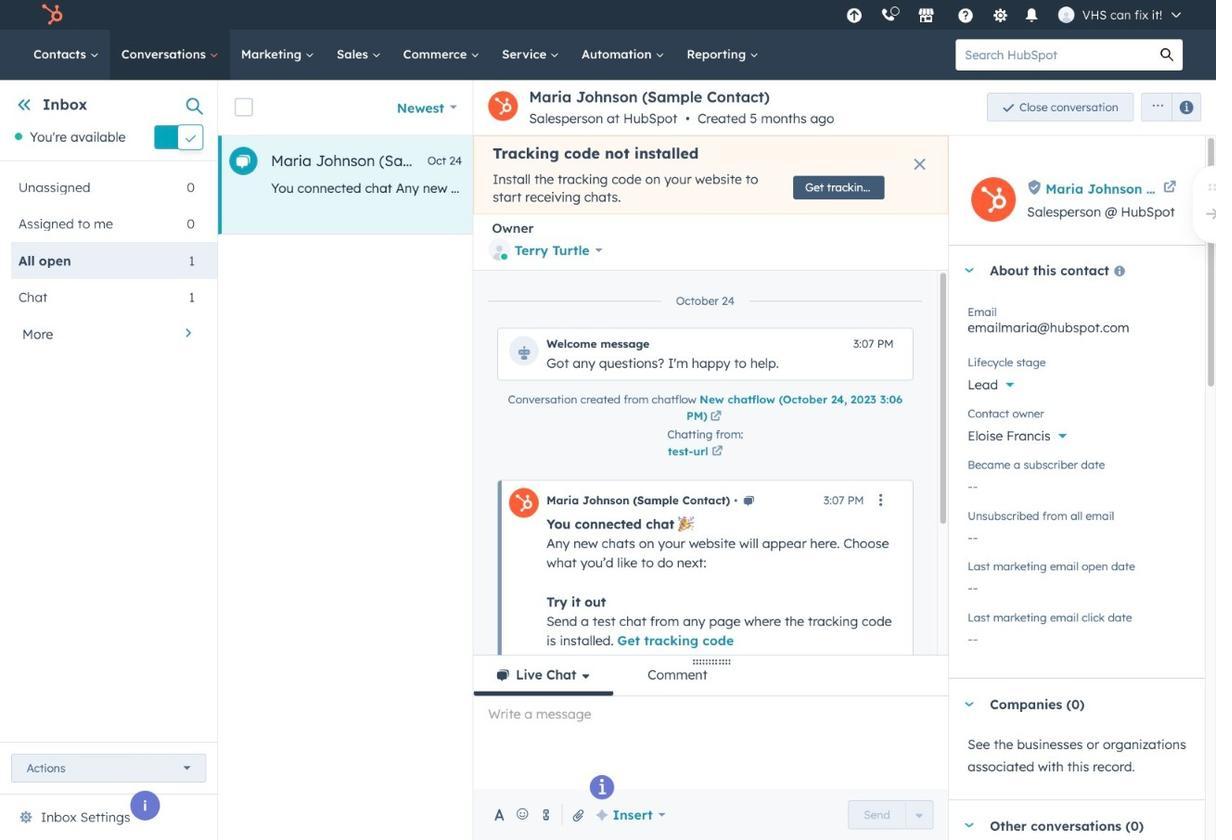 Task type: describe. For each thing, give the bounding box(es) containing it.
1 -- text field from the top
[[968, 469, 1187, 498]]

1 caret image from the top
[[964, 268, 975, 273]]

Search HubSpot search field
[[956, 39, 1151, 70]]

0 horizontal spatial group
[[848, 800, 934, 830]]

marketplaces image
[[918, 8, 935, 25]]

2 -- text field from the top
[[968, 622, 1187, 652]]

2 caret image from the top
[[964, 702, 975, 707]]



Task type: locate. For each thing, give the bounding box(es) containing it.
1 vertical spatial group
[[848, 800, 934, 830]]

0 vertical spatial group
[[1134, 93, 1201, 122]]

2 -- text field from the top
[[968, 571, 1187, 601]]

-- text field
[[968, 469, 1187, 498], [968, 622, 1187, 652]]

0 vertical spatial -- text field
[[968, 469, 1187, 498]]

live chat from maria johnson (sample contact) with context you connected chat
any new chats on your website will appear here. choose what you'd like to do next:

try it out 
send a test chat from any page where the tracking code is installed: https://app.hubs row
[[218, 135, 1216, 234]]

group
[[1134, 93, 1201, 122], [848, 800, 934, 830]]

link opens in a new window image
[[710, 410, 722, 427], [712, 445, 723, 461], [712, 447, 723, 458]]

close image
[[914, 158, 925, 170]]

caret image
[[964, 268, 975, 273], [964, 702, 975, 707]]

1 vertical spatial -- text field
[[968, 622, 1187, 652]]

link opens in a new window image
[[710, 412, 722, 423]]

menu
[[836, 0, 1194, 30]]

0 vertical spatial caret image
[[964, 268, 975, 273]]

1 vertical spatial caret image
[[964, 702, 975, 707]]

0 vertical spatial -- text field
[[968, 520, 1187, 550]]

1 vertical spatial -- text field
[[968, 571, 1187, 601]]

caret image
[[964, 823, 975, 828]]

main content
[[218, 80, 1216, 840]]

1 -- text field from the top
[[968, 520, 1187, 550]]

-- text field
[[968, 520, 1187, 550], [968, 571, 1187, 601]]

alert
[[473, 135, 948, 214]]

1 horizontal spatial group
[[1134, 93, 1201, 122]]

you're available image
[[15, 133, 22, 141]]

jacob simon image
[[1058, 6, 1075, 23]]



Task type: vqa. For each thing, say whether or not it's contained in the screenshot.
our
no



